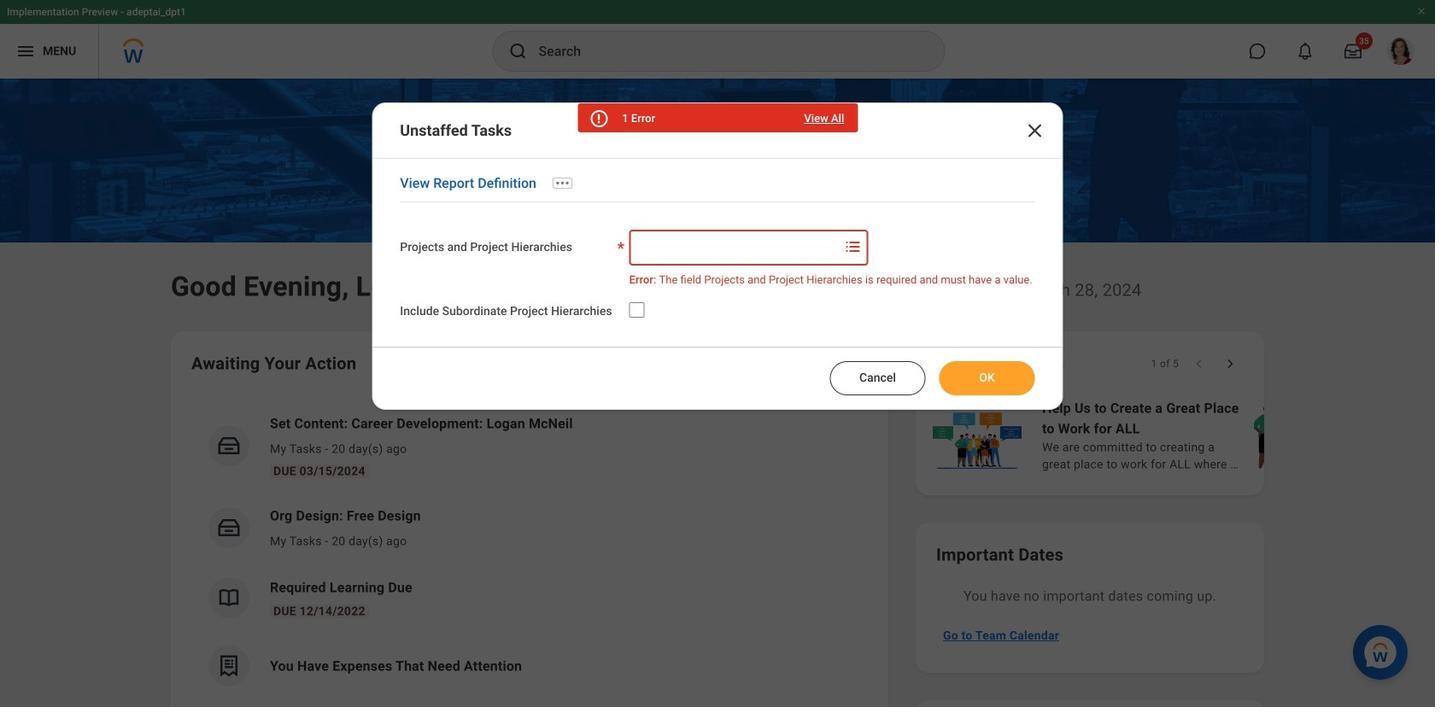 Task type: describe. For each thing, give the bounding box(es) containing it.
inbox large image
[[1345, 43, 1362, 60]]

exclamation image
[[592, 113, 605, 126]]

Search field
[[631, 232, 841, 263]]

chevron right small image
[[1222, 355, 1239, 372]]

prompts image
[[843, 236, 863, 257]]

profile logan mcneil element
[[1377, 32, 1425, 70]]

notifications large image
[[1297, 43, 1314, 60]]

1 horizontal spatial list
[[929, 396, 1435, 475]]

1 inbox image from the top
[[216, 433, 242, 459]]



Task type: vqa. For each thing, say whether or not it's contained in the screenshot.
Include Values group
no



Task type: locate. For each thing, give the bounding box(es) containing it.
dashboard expenses image
[[216, 653, 242, 679]]

dialog
[[372, 103, 1063, 410]]

status
[[1151, 357, 1179, 371]]

list
[[929, 396, 1435, 475], [191, 400, 868, 700]]

0 vertical spatial inbox image
[[216, 433, 242, 459]]

main content
[[0, 79, 1435, 707]]

1 vertical spatial inbox image
[[216, 515, 242, 541]]

banner
[[0, 0, 1435, 79]]

close environment banner image
[[1416, 6, 1427, 16]]

0 horizontal spatial list
[[191, 400, 868, 700]]

chevron left small image
[[1191, 355, 1208, 372]]

x image
[[1025, 120, 1045, 141]]

search image
[[508, 41, 528, 62]]

inbox image
[[216, 433, 242, 459], [216, 515, 242, 541]]

book open image
[[216, 585, 242, 611]]

2 inbox image from the top
[[216, 515, 242, 541]]



